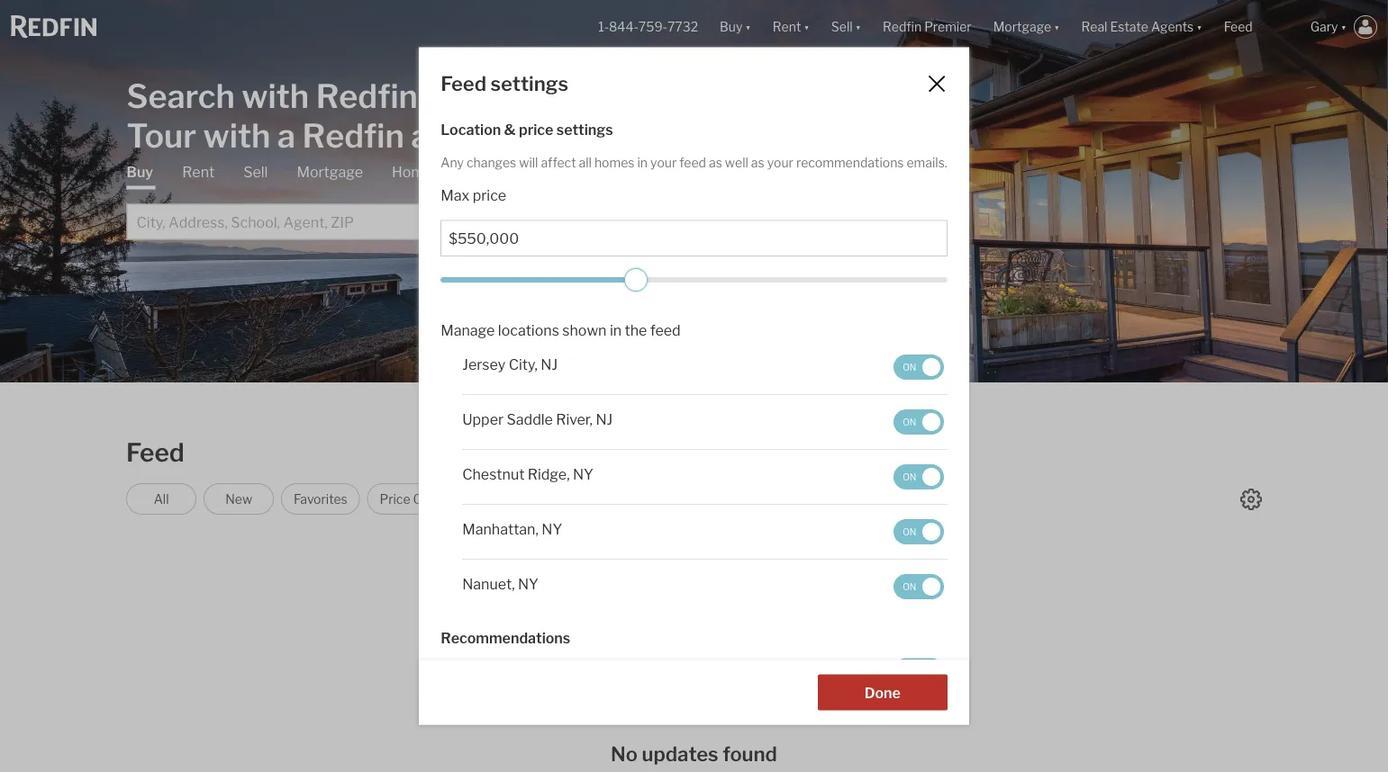 Task type: describe. For each thing, give the bounding box(es) containing it.
search
[[127, 76, 235, 116]]

0 vertical spatial nj
[[541, 355, 558, 373]]

City, Address, School, Agent, ZIP search field
[[127, 204, 582, 240]]

feed for feed "button" at the top of page
[[1224, 19, 1253, 35]]

0 horizontal spatial price
[[473, 186, 506, 204]]

insights
[[594, 492, 641, 507]]

rent link
[[182, 163, 215, 182]]

option group containing all
[[126, 484, 850, 515]]

open
[[490, 492, 522, 507]]

0 vertical spatial feed
[[679, 155, 706, 170]]

feed settings
[[441, 71, 568, 96]]

change for status change
[[792, 492, 838, 507]]

All radio
[[126, 484, 196, 515]]

chestnut
[[462, 465, 525, 483]]

no
[[611, 742, 638, 767]]

manhattan,
[[462, 520, 538, 538]]

1-844-759-7732 link
[[598, 19, 698, 35]]

rent
[[182, 163, 215, 181]]

2 vertical spatial feed
[[126, 438, 184, 468]]

for
[[547, 662, 566, 680]]

0 vertical spatial price
[[519, 120, 553, 138]]

mortgage link
[[297, 163, 363, 182]]

redfin premier button
[[872, 0, 982, 54]]

nanuet,
[[462, 575, 515, 593]]

location & price settings
[[441, 120, 613, 138]]

mortgage
[[297, 163, 363, 181]]

Favorites radio
[[281, 484, 360, 515]]

1 as from the left
[[709, 155, 722, 170]]

1 vertical spatial feed
[[650, 321, 681, 339]]

upper saddle river, nj
[[462, 410, 613, 428]]

status change
[[750, 492, 838, 507]]

found
[[723, 742, 777, 767]]

recommendations
[[441, 629, 570, 647]]

New radio
[[204, 484, 274, 515]]

759-
[[639, 19, 667, 35]]

tour
[[127, 116, 196, 155]]

shown
[[562, 321, 607, 339]]

1 vertical spatial in
[[610, 321, 622, 339]]

redfin.
[[316, 76, 426, 116]]

location
[[441, 120, 501, 138]]

price
[[380, 492, 410, 507]]

favorites
[[294, 492, 347, 507]]

search with redfin. tour with a redfin agent.
[[127, 76, 508, 155]]

river,
[[556, 410, 593, 428]]

Status Change radio
[[738, 484, 850, 515]]

the
[[625, 321, 647, 339]]

max price
[[441, 186, 506, 204]]

2 your from the left
[[767, 155, 794, 170]]

1 vertical spatial nj
[[596, 410, 613, 428]]

Price Change radio
[[367, 484, 471, 515]]

Open House radio
[[478, 484, 575, 515]]

estimate
[[436, 163, 496, 181]]

well
[[725, 155, 748, 170]]

1-
[[598, 19, 609, 35]]

done
[[865, 685, 900, 702]]

844-
[[609, 19, 639, 35]]

ny for nanuet, ny
[[518, 575, 539, 593]]

changes
[[467, 155, 516, 170]]

emails.
[[907, 155, 947, 170]]

Sold radio
[[661, 484, 731, 515]]

upper
[[462, 410, 504, 428]]

1-844-759-7732
[[598, 19, 698, 35]]

locations
[[498, 321, 559, 339]]

redfin inside search with redfin. tour with a redfin agent.
[[302, 116, 404, 155]]

premier
[[924, 19, 972, 35]]

house
[[525, 492, 563, 507]]



Task type: locate. For each thing, give the bounding box(es) containing it.
open house
[[490, 492, 563, 507]]

1 horizontal spatial your
[[767, 155, 794, 170]]

2 vertical spatial ny
[[518, 575, 539, 593]]

0 horizontal spatial nj
[[541, 355, 558, 373]]

new
[[225, 492, 252, 507]]

buy
[[127, 163, 153, 181]]

1 your from the left
[[650, 155, 677, 170]]

submit search image
[[595, 215, 609, 230]]

0 vertical spatial in
[[637, 155, 648, 170]]

as left well
[[709, 155, 722, 170]]

jersey city, nj
[[462, 355, 558, 373]]

feed left well
[[679, 155, 706, 170]]

1 horizontal spatial redfin
[[883, 19, 922, 35]]

1 change from the left
[[413, 492, 458, 507]]

ridge,
[[528, 465, 570, 483]]

Max price slider range field
[[441, 268, 947, 291]]

settings up the location & price settings
[[491, 71, 568, 96]]

you
[[570, 662, 594, 680]]

2 horizontal spatial feed
[[1224, 19, 1253, 35]]

will
[[519, 155, 538, 170]]

feed
[[1224, 19, 1253, 35], [441, 71, 486, 96], [126, 438, 184, 468]]

feed button
[[1213, 0, 1300, 54]]

2 as from the left
[[751, 155, 764, 170]]

ny
[[573, 465, 593, 483], [542, 520, 562, 538], [518, 575, 539, 593]]

buy link
[[127, 163, 153, 190]]

1 horizontal spatial ny
[[542, 520, 562, 538]]

1 horizontal spatial in
[[637, 155, 648, 170]]

0 horizontal spatial redfin
[[302, 116, 404, 155]]

0 horizontal spatial ny
[[518, 575, 539, 593]]

homes
[[594, 155, 635, 170]]

sell
[[243, 163, 268, 181]]

0 vertical spatial redfin
[[883, 19, 922, 35]]

2 change from the left
[[792, 492, 838, 507]]

price right "&"
[[519, 120, 553, 138]]

saddle
[[507, 410, 553, 428]]

&
[[504, 120, 516, 138]]

nj right river,
[[596, 410, 613, 428]]

redfin
[[883, 19, 922, 35], [302, 116, 404, 155]]

manhattan, ny
[[462, 520, 562, 538]]

change
[[413, 492, 458, 507], [792, 492, 838, 507]]

sell link
[[243, 163, 268, 182]]

change right price
[[413, 492, 458, 507]]

recommended for you
[[441, 662, 594, 680]]

redfin up mortgage
[[302, 116, 404, 155]]

any
[[441, 155, 464, 170]]

sold
[[683, 492, 709, 507]]

tab list containing buy
[[127, 163, 622, 240]]

2 horizontal spatial ny
[[573, 465, 593, 483]]

price
[[519, 120, 553, 138], [473, 186, 506, 204]]

0 horizontal spatial change
[[413, 492, 458, 507]]

done button
[[818, 675, 947, 711]]

recommendations
[[796, 155, 904, 170]]

0 vertical spatial ny
[[573, 465, 593, 483]]

1 vertical spatial redfin
[[302, 116, 404, 155]]

in right homes
[[637, 155, 648, 170]]

updates
[[642, 742, 718, 767]]

as
[[709, 155, 722, 170], [751, 155, 764, 170]]

manage locations shown in the feed
[[441, 321, 681, 339]]

redfin left premier
[[883, 19, 922, 35]]

settings up all
[[556, 120, 613, 138]]

home estimate
[[392, 163, 496, 181]]

your right homes
[[650, 155, 677, 170]]

affect
[[541, 155, 576, 170]]

settings
[[491, 71, 568, 96], [556, 120, 613, 138]]

chestnut ridge, ny
[[462, 465, 593, 483]]

home estimate link
[[392, 163, 496, 182]]

1 vertical spatial price
[[473, 186, 506, 204]]

change for price change
[[413, 492, 458, 507]]

ny down house
[[542, 520, 562, 538]]

your
[[650, 155, 677, 170], [767, 155, 794, 170]]

1 horizontal spatial as
[[751, 155, 764, 170]]

ny right ridge,
[[573, 465, 593, 483]]

manage
[[441, 321, 495, 339]]

ny right "nanuet,"
[[518, 575, 539, 593]]

nanuet, ny
[[462, 575, 539, 593]]

nj
[[541, 355, 558, 373], [596, 410, 613, 428]]

ny for manhattan, ny
[[542, 520, 562, 538]]

max
[[441, 186, 469, 204]]

feed for feed settings
[[441, 71, 486, 96]]

as right well
[[751, 155, 764, 170]]

status
[[750, 492, 790, 507]]

0 vertical spatial feed
[[1224, 19, 1253, 35]]

city,
[[509, 355, 538, 373]]

tab list
[[127, 163, 622, 240]]

Insights radio
[[582, 484, 654, 515]]

price down the changes
[[473, 186, 506, 204]]

all
[[579, 155, 592, 170]]

a
[[277, 116, 295, 155]]

0 horizontal spatial your
[[650, 155, 677, 170]]

nj right city,
[[541, 355, 558, 373]]

any changes will affect all homes in your feed as well as your recommendations emails.
[[441, 155, 947, 170]]

redfin inside button
[[883, 19, 922, 35]]

jersey
[[462, 355, 506, 373]]

feed inside "button"
[[1224, 19, 1253, 35]]

redfin premier
[[883, 19, 972, 35]]

Max price input text field
[[449, 230, 939, 247]]

your right well
[[767, 155, 794, 170]]

with
[[242, 76, 309, 116], [203, 116, 271, 155]]

1 horizontal spatial price
[[519, 120, 553, 138]]

1 horizontal spatial change
[[792, 492, 838, 507]]

feed
[[679, 155, 706, 170], [650, 321, 681, 339]]

option group
[[126, 484, 850, 515]]

all
[[154, 492, 169, 507]]

1 vertical spatial ny
[[542, 520, 562, 538]]

0 horizontal spatial in
[[610, 321, 622, 339]]

0 horizontal spatial as
[[709, 155, 722, 170]]

change right status
[[792, 492, 838, 507]]

1 vertical spatial settings
[[556, 120, 613, 138]]

in
[[637, 155, 648, 170], [610, 321, 622, 339]]

agent.
[[411, 116, 508, 155]]

no updates found
[[611, 742, 777, 767]]

price change
[[380, 492, 458, 507]]

feed right the
[[650, 321, 681, 339]]

1 horizontal spatial feed
[[441, 71, 486, 96]]

1 horizontal spatial nj
[[596, 410, 613, 428]]

1 vertical spatial feed
[[441, 71, 486, 96]]

0 horizontal spatial feed
[[126, 438, 184, 468]]

home
[[392, 163, 432, 181]]

in left the
[[610, 321, 622, 339]]

7732
[[667, 19, 698, 35]]

recommended
[[441, 662, 544, 680]]

0 vertical spatial settings
[[491, 71, 568, 96]]



Task type: vqa. For each thing, say whether or not it's contained in the screenshot.
your
yes



